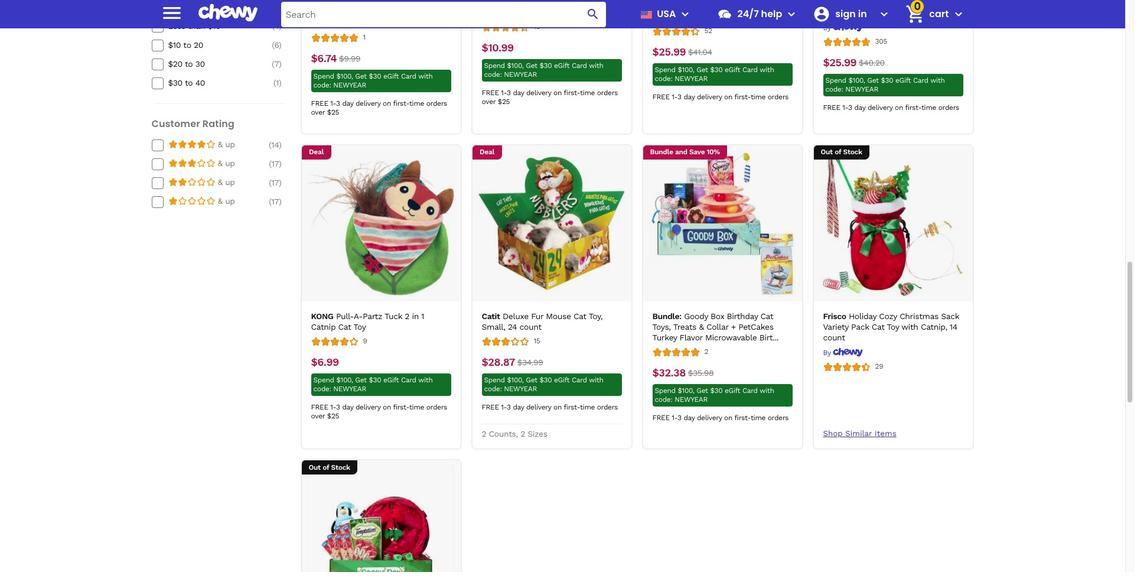Task type: describe. For each thing, give the bounding box(es) containing it.
get down '$40.20' text field
[[868, 76, 879, 84]]

15 for deluxe
[[534, 337, 541, 345]]

1 vertical spatial 1
[[276, 78, 279, 87]]

delivery for goody box birthday cat toys, treats & collar + petcakes turkey flavor microwavable birt...
[[697, 414, 723, 422]]

1- down $25.99 text box
[[672, 93, 678, 101]]

7 ) from the top
[[279, 178, 282, 187]]

$6.74
[[311, 52, 337, 64]]

spend $100, get $30 egift card with code: newyear for instincts safari sneakers happynip silvervine & catnip plush cat toys & launcher cat ...
[[314, 72, 433, 89]]

bundle and save 10%
[[651, 148, 720, 156]]

get for hugglefleece ball cat toys, 3-pack
[[526, 61, 538, 70]]

3-
[[518, 7, 527, 17]]

4 up from the top
[[225, 196, 235, 206]]

$30 down '$40.20' text field
[[882, 76, 894, 84]]

stock for frisco holiday cozy christmas sack variety pack cat toy with catnip, 14 count image at right
[[844, 148, 863, 156]]

usa button
[[636, 0, 693, 28]]

help
[[762, 7, 783, 21]]

egift for instincts safari sneakers happynip silvervine & catnip plush cat toys & launcher cat ...
[[384, 72, 399, 80]]

2 ) from the top
[[279, 40, 282, 50]]

kong pull-a-partz tuck 2 in 1 catnip cat toy image
[[308, 150, 455, 297]]

cat inside pull-a-partz tuck 2 in 1 catnip cat toy
[[338, 322, 351, 331]]

$34.99
[[518, 357, 544, 367]]

similar
[[846, 429, 873, 438]]

time for hugglefleece ball cat toys, 3-pack
[[580, 88, 595, 97]]

$30 down $20
[[168, 78, 183, 87]]

( 1 )
[[274, 78, 282, 87]]

1 ( 17 ) from the top
[[269, 159, 282, 168]]

submit search image
[[587, 7, 601, 21]]

2 left sizes at the bottom left of page
[[521, 429, 525, 438]]

christmas
[[900, 311, 939, 321]]

$25 for $10.99
[[498, 97, 510, 106]]

in
[[859, 7, 868, 21]]

$20 to 30
[[168, 59, 205, 69]]

chewy home image
[[198, 0, 257, 26]]

by for $25.99 $41.04
[[653, 13, 661, 21]]

$25.99 $40.20
[[824, 56, 885, 68]]

time for deluxe fur mouse cat toy, small, 24 count
[[580, 403, 595, 411]]

items image
[[905, 4, 926, 25]]

code: for goody box birthday cat toys, treats & collar + petcakes turkey flavor microwavable birt...
[[655, 395, 673, 404]]

turkey
[[653, 333, 678, 342]]

pull-a-partz tuck 2 in 1 catnip cat toy
[[311, 311, 424, 331]]

3 down $25.99 $41.04
[[678, 93, 682, 101]]

and
[[676, 148, 688, 156]]

on for instincts safari sneakers happynip silvervine & catnip plush cat toys & launcher cat ...
[[383, 99, 391, 107]]

40
[[195, 78, 205, 87]]

$9.99 text field
[[339, 52, 361, 65]]

holiday
[[849, 311, 877, 321]]

egift for pull-a-partz tuck 2 in 1 catnip cat toy
[[384, 376, 399, 384]]

sneakers
[[414, 0, 449, 6]]

& inside the birthday cat toys, treats & collar
[[824, 7, 829, 17]]

holiday cozy christmas sack variety pack cat toy with catnip, 14 count
[[824, 311, 960, 342]]

$41.04
[[689, 47, 713, 57]]

1 up from the top
[[225, 139, 235, 149]]

orders for instincts safari sneakers happynip silvervine & catnip plush cat toys & launcher cat ...
[[427, 99, 447, 107]]

deal for deluxe fur mouse cat toy, small, 24 count
[[480, 148, 495, 156]]

$25.99 text field
[[824, 56, 857, 69]]

$30 down $41.04 text box
[[711, 65, 723, 74]]

Search text field
[[281, 1, 607, 27]]

free 1-3 day delivery on first-time orders over $25 for $10.99
[[482, 88, 618, 106]]

sign in
[[836, 7, 868, 21]]

9
[[363, 337, 367, 345]]

hugglefleece
[[540, 0, 591, 6]]

$100, down $25.99 $41.04
[[678, 65, 695, 74]]

deluxe
[[503, 311, 529, 321]]

14 inside 'holiday cozy christmas sack variety pack cat toy with catnip, 14 count'
[[950, 322, 958, 331]]

time for pull-a-partz tuck 2 in 1 catnip cat toy
[[410, 403, 424, 411]]

1- for goody box birthday cat toys, treats & collar + petcakes turkey flavor microwavable birt...
[[672, 414, 678, 422]]

first- for pull-a-partz tuck 2 in 1 catnip cat toy
[[393, 403, 410, 411]]

1 ) from the top
[[279, 21, 282, 31]]

3 & up from the top
[[218, 177, 235, 187]]

spend for instincts safari sneakers happynip silvervine & catnip plush cat toys & launcher cat ...
[[314, 72, 334, 80]]

code: down $25.99 text field
[[826, 85, 844, 93]]

petcakes
[[739, 322, 774, 331]]

newyear for pull-a-partz tuck 2 in 1 catnip cat toy
[[334, 385, 366, 393]]

$30 down pull-a-partz tuck 2 in 1 catnip cat toy
[[369, 376, 381, 384]]

hugglefleece ball cat toys, 3-pack link
[[482, 0, 622, 18]]

29
[[876, 363, 884, 371]]

3 up from the top
[[225, 177, 235, 187]]

chewy image for $25.99 $40.20
[[834, 22, 864, 32]]

first- for goody box birthday cat toys, treats & collar + petcakes turkey flavor microwavable birt...
[[735, 414, 751, 422]]

instincts safari sneakers happynip silvervine & catnip plush cat toys & launcher cat ...
[[311, 0, 449, 28]]

deal for pull-a-partz tuck 2 in 1 catnip cat toy
[[309, 148, 324, 156]]

$10 inside 'link'
[[168, 40, 181, 50]]

$25.99 for $25.99 $41.04
[[653, 45, 686, 58]]

catnip inside 'instincts safari sneakers happynip silvervine & catnip plush cat toys & launcher cat ...'
[[397, 7, 421, 17]]

$30 down pack
[[540, 61, 552, 70]]

delivery for instincts safari sneakers happynip silvervine & catnip plush cat toys & launcher cat ...
[[356, 99, 381, 107]]

toys, inside the hugglefleece ball cat toys, 3-pack
[[497, 7, 516, 17]]

on for pull-a-partz tuck 2 in 1 catnip cat toy
[[383, 403, 391, 411]]

$10 to 20
[[168, 40, 203, 50]]

of for goody box holiday cat toys & treats image
[[323, 463, 329, 472]]

spend $100, get $30 egift card with code: newyear down $41.04 text box
[[655, 65, 775, 83]]

customer
[[152, 117, 200, 131]]

code: for hugglefleece ball cat toys, 3-pack
[[484, 70, 502, 78]]

cozy
[[880, 311, 898, 321]]

$28.87 text field
[[482, 356, 515, 369]]

$100, for pull-a-partz tuck 2 in 1 catnip cat toy
[[337, 376, 353, 384]]

$30 down $34.99 text field
[[540, 376, 552, 384]]

1 vertical spatial over
[[311, 108, 325, 116]]

plush
[[424, 7, 445, 17]]

shop similar items
[[824, 429, 897, 438]]

over for $6.99
[[311, 412, 325, 420]]

2 left counts,
[[482, 429, 487, 438]]

$10.99 text field
[[482, 41, 514, 54]]

code: down $25.99 text box
[[655, 74, 673, 83]]

catit
[[482, 311, 500, 321]]

24
[[508, 322, 517, 331]]

cat inside goody box birthday cat toys, treats & collar + petcakes turkey flavor microwavable birt...
[[761, 311, 774, 321]]

$9.99
[[339, 54, 361, 63]]

flavor
[[680, 333, 703, 342]]

toys, inside goody box birthday cat toys, treats & collar + petcakes turkey flavor microwavable birt...
[[653, 322, 671, 331]]

time for goody box birthday cat toys, treats & collar + petcakes turkey flavor microwavable birt...
[[751, 414, 766, 422]]

less than $10 link
[[168, 21, 252, 31]]

on for deluxe fur mouse cat toy, small, 24 count
[[554, 403, 562, 411]]

birthday cat toys, treats & collar link
[[824, 0, 964, 18]]

sizes
[[528, 429, 548, 438]]

first- for hugglefleece ball cat toys, 3-pack
[[564, 88, 580, 97]]

free for pull-a-partz tuck 2 in 1 catnip cat toy
[[311, 403, 328, 411]]

2 counts, 2 sizes
[[482, 429, 548, 438]]

free 1-3 day delivery on first-time orders down $41.04 text box
[[653, 93, 789, 101]]

day for instincts safari sneakers happynip silvervine & catnip plush cat toys & launcher cat ...
[[343, 99, 354, 107]]

$25.99 $41.04
[[653, 45, 713, 58]]

collar inside the birthday cat toys, treats & collar
[[831, 7, 853, 17]]

on for hugglefleece ball cat toys, 3-pack
[[554, 88, 562, 97]]

$6.99
[[311, 356, 339, 368]]

chewy image for $25.99 $41.04
[[663, 12, 693, 21]]

help menu image
[[785, 7, 799, 21]]

to for $10
[[183, 40, 191, 50]]

out of stock for goody box holiday cat toys & treats image
[[309, 463, 350, 472]]

day for deluxe fur mouse cat toy, small, 24 count
[[513, 403, 524, 411]]

free down $25.99 text field
[[824, 103, 841, 112]]

1- for pull-a-partz tuck 2 in 1 catnip cat toy
[[331, 403, 336, 411]]

cat inside the hugglefleece ball cat toys, 3-pack
[[482, 7, 495, 17]]

bundle
[[651, 148, 674, 156]]

menu image inside "usa" popup button
[[679, 7, 693, 21]]

over for $10.99
[[482, 97, 496, 106]]

$30 to 40
[[168, 78, 205, 87]]

by for $25.99 $40.20
[[824, 23, 831, 32]]

24/7
[[738, 7, 759, 21]]

than
[[188, 21, 205, 31]]

1- for deluxe fur mouse cat toy, small, 24 count
[[501, 403, 507, 411]]

hugglefleece ball cat toys, 3-pack
[[482, 0, 607, 17]]

counts,
[[489, 429, 518, 438]]

305
[[876, 37, 888, 46]]

sign
[[836, 7, 856, 21]]

treats inside goody box birthday cat toys, treats & collar + petcakes turkey flavor microwavable birt...
[[674, 322, 697, 331]]

$100, down $25.99 $40.20
[[849, 76, 866, 84]]

card for pull-a-partz tuck 2 in 1 catnip cat toy
[[401, 376, 417, 384]]

$32.38 $35.98
[[653, 366, 714, 379]]

( 7 )
[[272, 59, 282, 69]]

newyear down $25.99 $40.20
[[846, 85, 879, 93]]

6
[[274, 40, 279, 50]]

orders for goody box birthday cat toys, treats & collar + petcakes turkey flavor microwavable birt...
[[768, 414, 789, 422]]

$40.20 text field
[[859, 56, 885, 69]]

$25.99 text field
[[653, 45, 686, 58]]

pack
[[852, 322, 870, 331]]

1- for instincts safari sneakers happynip silvervine & catnip plush cat toys & launcher cat ...
[[331, 99, 336, 107]]

$30 down launcher
[[369, 72, 381, 80]]

$6.74 text field
[[311, 52, 337, 65]]

chewy support image
[[718, 7, 733, 22]]

code: for instincts safari sneakers happynip silvervine & catnip plush cat toys & launcher cat ...
[[314, 81, 331, 89]]

catnip,
[[921, 322, 948, 331]]

20
[[194, 40, 203, 50]]

30
[[195, 59, 205, 69]]

goody box birthday cat toys, treats & collar + petcakes turkey flavor microwavable birt...
[[653, 311, 779, 342]]

3 for goody box birthday cat toys, treats & collar + petcakes turkey flavor microwavable birt...
[[678, 414, 682, 422]]

$100, for deluxe fur mouse cat toy, small, 24 count
[[507, 376, 524, 384]]

toy,
[[589, 311, 603, 321]]

orders for hugglefleece ball cat toys, 3-pack
[[597, 88, 618, 97]]

3 ) from the top
[[279, 59, 282, 69]]

orders for pull-a-partz tuck 2 in 1 catnip cat toy
[[427, 403, 447, 411]]

$40.20
[[859, 58, 885, 67]]

$32.38
[[653, 366, 686, 379]]

1- for hugglefleece ball cat toys, 3-pack
[[501, 88, 507, 97]]

delivery for hugglefleece ball cat toys, 3-pack
[[527, 88, 552, 97]]

orders for deluxe fur mouse cat toy, small, 24 count
[[597, 403, 618, 411]]

a-
[[354, 311, 363, 321]]

$10 to 20 link
[[168, 40, 252, 50]]

with inside 'holiday cozy christmas sack variety pack cat toy with catnip, 14 count'
[[902, 322, 919, 331]]

tuck
[[385, 311, 403, 321]]

kong
[[311, 311, 334, 321]]

sign in link
[[809, 0, 876, 28]]

instincts safari sneakers happynip silvervine & catnip plush cat toys & launcher cat ... link
[[311, 0, 451, 28]]

toy inside pull-a-partz tuck 2 in 1 catnip cat toy
[[354, 322, 366, 331]]

newyear down $41.04 text box
[[675, 74, 708, 83]]

4 ) from the top
[[279, 78, 282, 87]]

microwavable
[[706, 333, 757, 342]]

1 vertical spatial $25
[[327, 108, 339, 116]]

4 & up from the top
[[218, 196, 235, 206]]

$28.87
[[482, 356, 515, 368]]

free 1-3 day delivery on first-time orders up sizes at the bottom left of page
[[482, 403, 618, 411]]

spend for deluxe fur mouse cat toy, small, 24 count
[[484, 376, 505, 384]]

3 ( 17 ) from the top
[[269, 197, 282, 206]]

get down $41.04 text box
[[697, 65, 709, 74]]

save
[[690, 148, 705, 156]]

out for goody box holiday cat toys & treats image
[[309, 463, 321, 472]]

birt...
[[760, 333, 779, 342]]



Task type: locate. For each thing, give the bounding box(es) containing it.
$25.99 left $40.20 at top
[[824, 56, 857, 68]]

cart menu image
[[952, 7, 966, 21]]

get down pack
[[526, 61, 538, 70]]

items
[[875, 429, 897, 438]]

15
[[534, 23, 541, 31], [534, 337, 541, 345]]

goody box holiday cat toys & treats image
[[308, 465, 455, 572]]

spend down $10.99 text box
[[484, 61, 505, 70]]

newyear for goody box birthday cat toys, treats & collar + petcakes turkey flavor microwavable birt...
[[675, 395, 708, 404]]

get for goody box birthday cat toys, treats & collar + petcakes turkey flavor microwavable birt...
[[697, 386, 709, 395]]

free 1-3 day delivery on first-time orders down the $35.98 text box
[[653, 414, 789, 422]]

4
[[274, 21, 279, 31]]

free down $25.99 text box
[[653, 93, 670, 101]]

1- up counts,
[[501, 403, 507, 411]]

frisco
[[824, 311, 847, 321]]

0 horizontal spatial catnip
[[311, 322, 336, 331]]

egift
[[554, 61, 570, 70], [725, 65, 741, 74], [384, 72, 399, 80], [896, 76, 912, 84], [384, 376, 399, 384], [554, 376, 570, 384], [725, 386, 741, 395]]

2 vertical spatial toys,
[[653, 322, 671, 331]]

2 left the in
[[405, 311, 410, 321]]

chewy image down pack
[[834, 347, 864, 357]]

birthday cat toys, treats & collar
[[824, 0, 960, 17]]

by link
[[653, 12, 693, 22], [824, 22, 864, 32], [824, 347, 864, 358]]

1 vertical spatial catnip
[[311, 322, 336, 331]]

on
[[554, 88, 562, 97], [725, 93, 733, 101], [383, 99, 391, 107], [896, 103, 904, 112], [383, 403, 391, 411], [554, 403, 562, 411], [725, 414, 733, 422]]

2 toy from the left
[[888, 322, 900, 331]]

2 up from the top
[[225, 158, 235, 168]]

$32.38 text field
[[653, 366, 686, 379]]

over down $6.99 text field
[[311, 412, 325, 420]]

card for hugglefleece ball cat toys, 3-pack
[[572, 61, 587, 70]]

spend $100, get $30 egift card with code: newyear down $9.99 text box on the top left
[[314, 72, 433, 89]]

up
[[225, 139, 235, 149], [225, 158, 235, 168], [225, 177, 235, 187], [225, 196, 235, 206]]

get down $9.99 text box on the top left
[[355, 72, 367, 80]]

cart
[[930, 7, 950, 21]]

to for $30
[[185, 78, 193, 87]]

1 vertical spatial chewy image
[[834, 22, 864, 32]]

1 vertical spatial birthday
[[727, 311, 758, 321]]

code: for pull-a-partz tuck 2 in 1 catnip cat toy
[[314, 385, 331, 393]]

spend $100, get $30 egift card with code: newyear down $10.99 text box
[[484, 61, 604, 78]]

1 horizontal spatial birthday
[[867, 0, 898, 6]]

account menu image
[[878, 7, 892, 21]]

0 horizontal spatial deal
[[309, 148, 324, 156]]

1 toy from the left
[[354, 322, 366, 331]]

toys, up turkey on the right bottom
[[653, 322, 671, 331]]

2 17 from the top
[[272, 178, 279, 187]]

over
[[482, 97, 496, 106], [311, 108, 325, 116], [311, 412, 325, 420]]

spend down $25.99 text field
[[826, 76, 847, 84]]

birthday
[[867, 0, 898, 6], [727, 311, 758, 321]]

goody box birthday cat toys, treats & collar + petcakes turkey flavor microwavable birthday cake mix kit with fish shaped pan cat treats, 5-oz bag image
[[650, 150, 796, 297]]

1 horizontal spatial count
[[824, 333, 846, 342]]

free down $6.74 text field
[[311, 99, 328, 107]]

get down the 9
[[355, 376, 367, 384]]

cart link
[[902, 0, 950, 28]]

0 horizontal spatial 14
[[271, 140, 279, 150]]

3 down "$32.38 $35.98"
[[678, 414, 682, 422]]

1 vertical spatial out of stock
[[309, 463, 350, 472]]

by link for $25.99 $41.04
[[653, 12, 693, 22]]

1 vertical spatial treats
[[674, 322, 697, 331]]

by up $25.99 text field
[[824, 23, 831, 32]]

15 down deluxe fur mouse cat toy, small, 24 count
[[534, 337, 541, 345]]

$28.87 $34.99
[[482, 356, 544, 368]]

1 horizontal spatial out
[[821, 148, 833, 156]]

3 for deluxe fur mouse cat toy, small, 24 count
[[507, 403, 511, 411]]

pull-
[[336, 311, 354, 321]]

$10 right than
[[208, 21, 221, 31]]

to inside 'link'
[[183, 40, 191, 50]]

filled star image
[[187, 139, 197, 149], [168, 158, 178, 168], [178, 158, 187, 168], [187, 158, 197, 168], [206, 158, 215, 168], [187, 177, 197, 187], [197, 177, 206, 187], [206, 177, 215, 187], [187, 196, 197, 206], [197, 196, 206, 206]]

$10.99
[[482, 41, 514, 54]]

spend for goody box birthday cat toys, treats & collar + petcakes turkey flavor microwavable birt...
[[655, 386, 676, 395]]

2 horizontal spatial toys,
[[916, 0, 934, 6]]

1 horizontal spatial toys,
[[653, 322, 671, 331]]

0 horizontal spatial toy
[[354, 322, 366, 331]]

by link up $25.99 text box
[[653, 12, 693, 22]]

less than $10
[[168, 21, 221, 31]]

( 6 )
[[272, 40, 282, 50]]

cat inside deluxe fur mouse cat toy, small, 24 count
[[574, 311, 587, 321]]

$100, down $9.99 text box on the top left
[[337, 72, 353, 80]]

spend $100, get $30 egift card with code: newyear for goody box birthday cat toys, treats & collar + petcakes turkey flavor microwavable birt...
[[655, 386, 775, 404]]

0 horizontal spatial count
[[520, 322, 542, 331]]

newyear down $28.87 $34.99 at the left of the page
[[504, 385, 537, 393]]

1 & up from the top
[[218, 139, 235, 149]]

count inside 'holiday cozy christmas sack variety pack cat toy with catnip, 14 count'
[[824, 333, 846, 342]]

0 vertical spatial to
[[183, 40, 191, 50]]

code: down $6.74 text field
[[314, 81, 331, 89]]

( 14 )
[[269, 140, 282, 150]]

0 horizontal spatial $25.99
[[653, 45, 686, 58]]

spend down $6.99 text field
[[314, 376, 334, 384]]

treats inside the birthday cat toys, treats & collar
[[937, 0, 960, 6]]

1 horizontal spatial $25.99
[[824, 56, 857, 68]]

$20
[[168, 59, 183, 69]]

free down $6.99 text field
[[311, 403, 328, 411]]

3 for pull-a-partz tuck 2 in 1 catnip cat toy
[[336, 403, 340, 411]]

1 horizontal spatial deal
[[480, 148, 495, 156]]

pack
[[527, 7, 545, 17]]

0 horizontal spatial out
[[309, 463, 321, 472]]

free for hugglefleece ball cat toys, 3-pack
[[482, 88, 499, 97]]

1 vertical spatial out
[[309, 463, 321, 472]]

24/7 help
[[738, 7, 783, 21]]

with
[[589, 61, 604, 70], [760, 65, 775, 74], [419, 72, 433, 80], [931, 76, 945, 84], [902, 322, 919, 331], [419, 376, 433, 384], [589, 376, 604, 384], [760, 386, 775, 395]]

0 horizontal spatial 1
[[276, 78, 279, 87]]

card for instincts safari sneakers happynip silvervine & catnip plush cat toys & launcher cat ...
[[401, 72, 417, 80]]

$100, down $6.99 text field
[[337, 376, 353, 384]]

$41.04 text field
[[689, 45, 713, 58]]

by link for $25.99 $40.20
[[824, 22, 864, 32]]

3 17 from the top
[[272, 197, 279, 206]]

mouse
[[546, 311, 571, 321]]

0 vertical spatial collar
[[831, 7, 853, 17]]

1- down '$6.74 $9.99'
[[331, 99, 336, 107]]

0 vertical spatial by link
[[653, 12, 693, 22]]

0 vertical spatial of
[[835, 148, 842, 156]]

egift for goody box birthday cat toys, treats & collar + petcakes turkey flavor microwavable birt...
[[725, 386, 741, 395]]

0 horizontal spatial out of stock
[[309, 463, 350, 472]]

10%
[[707, 148, 720, 156]]

free 1-3 day delivery on first-time orders down '$40.20' text field
[[824, 103, 960, 112]]

shop similar items button
[[824, 429, 897, 438]]

egift for deluxe fur mouse cat toy, small, 24 count
[[554, 376, 570, 384]]

2
[[405, 311, 410, 321], [705, 348, 709, 356], [482, 429, 487, 438], [521, 429, 525, 438]]

to for $20
[[185, 59, 193, 69]]

catnip
[[397, 7, 421, 17], [311, 322, 336, 331]]

collar inside goody box birthday cat toys, treats & collar + petcakes turkey flavor microwavable birt...
[[707, 322, 729, 331]]

code: down the $28.87 text field
[[484, 385, 502, 393]]

out for frisco holiday cozy christmas sack variety pack cat toy with catnip, 14 count image at right
[[821, 148, 833, 156]]

count down fur
[[520, 322, 542, 331]]

code: down $6.99 text field
[[314, 385, 331, 393]]

24/7 help link
[[713, 0, 783, 28]]

0 horizontal spatial $10
[[168, 40, 181, 50]]

birthday inside the birthday cat toys, treats & collar
[[867, 0, 898, 6]]

$25
[[498, 97, 510, 106], [327, 108, 339, 116], [327, 412, 339, 420]]

5 ) from the top
[[279, 140, 282, 150]]

2 vertical spatial ( 17 )
[[269, 197, 282, 206]]

code: for deluxe fur mouse cat toy, small, 24 count
[[484, 385, 502, 393]]

menu image right usa
[[679, 7, 693, 21]]

safari
[[390, 0, 412, 6]]

6 ) from the top
[[279, 159, 282, 168]]

2 vertical spatial 17
[[272, 197, 279, 206]]

0 vertical spatial 17
[[272, 159, 279, 168]]

chewy image
[[663, 12, 693, 21], [834, 22, 864, 32], [834, 347, 864, 357]]

free for goody box birthday cat toys, treats & collar + petcakes turkey flavor microwavable birt...
[[653, 414, 670, 422]]

1- down $25.99 text field
[[843, 103, 849, 112]]

code: down $10.99 text box
[[484, 70, 502, 78]]

card
[[572, 61, 587, 70], [743, 65, 758, 74], [401, 72, 417, 80], [914, 76, 929, 84], [401, 376, 417, 384], [572, 376, 587, 384], [743, 386, 758, 395]]

get for instincts safari sneakers happynip silvervine & catnip plush cat toys & launcher cat ...
[[355, 72, 367, 80]]

toy inside 'holiday cozy christmas sack variety pack cat toy with catnip, 14 count'
[[888, 322, 900, 331]]

cat inside the birthday cat toys, treats & collar
[[901, 0, 914, 6]]

egift for hugglefleece ball cat toys, 3-pack
[[554, 61, 570, 70]]

2 deal from the left
[[480, 148, 495, 156]]

0 vertical spatial out
[[821, 148, 833, 156]]

0 horizontal spatial treats
[[674, 322, 697, 331]]

get down the $35.98 text box
[[697, 386, 709, 395]]

newyear for deluxe fur mouse cat toy, small, 24 count
[[504, 385, 537, 393]]

rating
[[203, 117, 235, 131]]

to left 40
[[185, 78, 193, 87]]

2 vertical spatial to
[[185, 78, 193, 87]]

0 vertical spatial out of stock
[[821, 148, 863, 156]]

3 down '$6.74 $9.99'
[[336, 99, 340, 107]]

happynip
[[311, 7, 348, 17]]

card for goody box birthday cat toys, treats & collar + petcakes turkey flavor microwavable birt...
[[743, 386, 758, 395]]

0 vertical spatial catnip
[[397, 7, 421, 17]]

0 vertical spatial birthday
[[867, 0, 898, 6]]

by
[[653, 13, 661, 21], [824, 23, 831, 32], [824, 349, 831, 357]]

spend $100, get $30 egift card with code: newyear down '$40.20' text field
[[826, 76, 945, 93]]

2 & up from the top
[[218, 158, 235, 168]]

0 vertical spatial 15
[[534, 23, 541, 31]]

1 horizontal spatial 14
[[950, 322, 958, 331]]

1 vertical spatial ( 17 )
[[269, 178, 282, 187]]

0 horizontal spatial stock
[[331, 463, 350, 472]]

$6.74 $9.99
[[311, 52, 361, 64]]

delivery for deluxe fur mouse cat toy, small, 24 count
[[527, 403, 552, 411]]

spend for pull-a-partz tuck 2 in 1 catnip cat toy
[[314, 376, 334, 384]]

3 for instincts safari sneakers happynip silvervine & catnip plush cat toys & launcher cat ...
[[336, 99, 340, 107]]

0 vertical spatial 14
[[271, 140, 279, 150]]

1 horizontal spatial stock
[[844, 148, 863, 156]]

1 vertical spatial collar
[[707, 322, 729, 331]]

free 1-3 day delivery on first-time orders
[[653, 93, 789, 101], [824, 103, 960, 112], [482, 403, 618, 411], [653, 414, 789, 422]]

spend down $25.99 text box
[[655, 65, 676, 74]]

catnip inside pull-a-partz tuck 2 in 1 catnip cat toy
[[311, 322, 336, 331]]

$25.99
[[653, 45, 686, 58], [824, 56, 857, 68]]

1 vertical spatial to
[[185, 59, 193, 69]]

filled star image
[[168, 139, 178, 149], [178, 139, 187, 149], [197, 139, 206, 149], [206, 139, 215, 149], [197, 158, 206, 168], [168, 177, 178, 187], [178, 177, 187, 187], [168, 196, 178, 206], [178, 196, 187, 206], [206, 196, 215, 206]]

$30 down the $35.98 text box
[[711, 386, 723, 395]]

0 horizontal spatial menu image
[[160, 1, 184, 25]]

3 down $6.99 text field
[[336, 403, 340, 411]]

& inside goody box birthday cat toys, treats & collar + petcakes turkey flavor microwavable birt...
[[700, 322, 704, 331]]

spend down $32.38 text box
[[655, 386, 676, 395]]

get for deluxe fur mouse cat toy, small, 24 count
[[526, 376, 538, 384]]

1 horizontal spatial treats
[[937, 0, 960, 6]]

delivery for pull-a-partz tuck 2 in 1 catnip cat toy
[[356, 403, 381, 411]]

spend $100, get $30 egift card with code: newyear for hugglefleece ball cat toys, 3-pack
[[484, 61, 604, 78]]

ball
[[594, 0, 607, 6]]

newyear down $6.99 text field
[[334, 385, 366, 393]]

free up counts,
[[482, 403, 499, 411]]

0 vertical spatial chewy image
[[663, 12, 693, 21]]

3 down $25.99 $40.20
[[849, 103, 853, 112]]

collar down box
[[707, 322, 729, 331]]

0 vertical spatial $10
[[208, 21, 221, 31]]

1 horizontal spatial of
[[835, 148, 842, 156]]

spend for hugglefleece ball cat toys, 3-pack
[[484, 61, 505, 70]]

2 ( 17 ) from the top
[[269, 178, 282, 187]]

0 vertical spatial treats
[[937, 0, 960, 6]]

2 15 from the top
[[534, 337, 541, 345]]

spend $100, get $30 egift card with code: newyear for pull-a-partz tuck 2 in 1 catnip cat toy
[[314, 376, 433, 393]]

2 vertical spatial by
[[824, 349, 831, 357]]

$100, down $10.99 text box
[[507, 61, 524, 70]]

$100, for goody box birthday cat toys, treats & collar + petcakes turkey flavor microwavable birt...
[[678, 386, 695, 395]]

1 vertical spatial $10
[[168, 40, 181, 50]]

$100, for instincts safari sneakers happynip silvervine & catnip plush cat toys & launcher cat ...
[[337, 72, 353, 80]]

newyear for hugglefleece ball cat toys, 3-pack
[[504, 70, 537, 78]]

first- for instincts safari sneakers happynip silvervine & catnip plush cat toys & launcher cat ...
[[393, 99, 410, 107]]

$35.98 text field
[[689, 366, 714, 379]]

0 vertical spatial stock
[[844, 148, 863, 156]]

$25.99 for $25.99 $40.20
[[824, 56, 857, 68]]

$34.99 text field
[[518, 356, 544, 369]]

to
[[183, 40, 191, 50], [185, 59, 193, 69], [185, 78, 193, 87]]

birthday inside goody box birthday cat toys, treats & collar + petcakes turkey flavor microwavable birt...
[[727, 311, 758, 321]]

Product search field
[[281, 1, 607, 27]]

1 vertical spatial count
[[824, 333, 846, 342]]

spend down the $28.87 text field
[[484, 376, 505, 384]]

$6.99 text field
[[311, 356, 339, 369]]

cat inside 'holiday cozy christmas sack variety pack cat toy with catnip, 14 count'
[[872, 322, 885, 331]]

count inside deluxe fur mouse cat toy, small, 24 count
[[520, 322, 542, 331]]

empty star image
[[178, 139, 187, 149], [206, 139, 215, 149], [168, 158, 178, 168], [187, 158, 197, 168], [168, 177, 178, 187], [187, 177, 197, 187], [178, 196, 187, 206], [187, 196, 197, 206], [197, 196, 206, 206], [206, 196, 215, 206]]

1 vertical spatial by
[[824, 23, 831, 32]]

2 vertical spatial chewy image
[[834, 347, 864, 357]]

$100, for hugglefleece ball cat toys, 3-pack
[[507, 61, 524, 70]]

2 inside pull-a-partz tuck 2 in 1 catnip cat toy
[[405, 311, 410, 321]]

newyear down $10.99 text box
[[504, 70, 537, 78]]

by up $25.99 text box
[[653, 13, 661, 21]]

card for deluxe fur mouse cat toy, small, 24 count
[[572, 376, 587, 384]]

1 15 from the top
[[534, 23, 541, 31]]

free for instincts safari sneakers happynip silvervine & catnip plush cat toys & launcher cat ...
[[311, 99, 328, 107]]

0 vertical spatial count
[[520, 322, 542, 331]]

birthday up +
[[727, 311, 758, 321]]

0 vertical spatial by
[[653, 13, 661, 21]]

over down $10.99 text box
[[482, 97, 496, 106]]

first- for deluxe fur mouse cat toy, small, 24 count
[[564, 403, 580, 411]]

spend $100, get $30 egift card with code: newyear for deluxe fur mouse cat toy, small, 24 count
[[484, 376, 604, 393]]

day for goody box birthday cat toys, treats & collar + petcakes turkey flavor microwavable birt...
[[684, 414, 695, 422]]

first-
[[564, 88, 580, 97], [735, 93, 751, 101], [393, 99, 410, 107], [906, 103, 922, 112], [393, 403, 410, 411], [564, 403, 580, 411], [735, 414, 751, 422]]

free for deluxe fur mouse cat toy, small, 24 count
[[482, 403, 499, 411]]

toys, inside the birthday cat toys, treats & collar
[[916, 0, 934, 6]]

1 vertical spatial 14
[[950, 322, 958, 331]]

$30 to 40 link
[[168, 77, 252, 88]]

0 vertical spatial 1
[[363, 33, 366, 42]]

1 horizontal spatial toy
[[888, 322, 900, 331]]

0 vertical spatial $25
[[498, 97, 510, 106]]

customer rating
[[152, 117, 235, 131]]

over down $6.74 text field
[[311, 108, 325, 116]]

1 down launcher
[[363, 33, 366, 42]]

orders
[[597, 88, 618, 97], [768, 93, 789, 101], [427, 99, 447, 107], [939, 103, 960, 112], [427, 403, 447, 411], [597, 403, 618, 411], [768, 414, 789, 422]]

shop
[[824, 429, 843, 438]]

variety
[[824, 322, 849, 331]]

17
[[272, 159, 279, 168], [272, 178, 279, 187], [272, 197, 279, 206]]

treats up flavor
[[674, 322, 697, 331]]

2 vertical spatial by link
[[824, 347, 864, 358]]

spend $100, get $30 egift card with code: newyear down $34.99 text field
[[484, 376, 604, 393]]

&
[[389, 7, 394, 17], [824, 7, 829, 17], [346, 18, 350, 28], [218, 139, 223, 149], [218, 158, 223, 168], [218, 177, 223, 187], [218, 196, 223, 206], [700, 322, 704, 331]]

of for frisco holiday cozy christmas sack variety pack cat toy with catnip, 14 count image at right
[[835, 148, 842, 156]]

stock for goody box holiday cat toys & treats image
[[331, 463, 350, 472]]

1 17 from the top
[[272, 159, 279, 168]]

0 vertical spatial toys,
[[916, 0, 934, 6]]

0 vertical spatial over
[[482, 97, 496, 106]]

by link down sign
[[824, 22, 864, 32]]

toys
[[326, 18, 343, 28]]

& up
[[218, 139, 235, 149], [218, 158, 235, 168], [218, 177, 235, 187], [218, 196, 235, 206]]

2 horizontal spatial 1
[[421, 311, 424, 321]]

free 1-3 day delivery on first-time orders over $25
[[482, 88, 618, 106], [311, 99, 447, 116], [311, 403, 447, 420]]

2 vertical spatial 1
[[421, 311, 424, 321]]

( 4 )
[[272, 21, 282, 31]]

toy down a-
[[354, 322, 366, 331]]

frisco holiday cozy christmas sack variety pack cat toy with catnip, 14 count image
[[820, 150, 967, 297]]

15 for hugglefleece
[[534, 23, 541, 31]]

menu image left than
[[160, 1, 184, 25]]

1- down $6.99 text field
[[331, 403, 336, 411]]

menu image
[[160, 1, 184, 25], [679, 7, 693, 21]]

1- down $32.38 text box
[[672, 414, 678, 422]]

treats up cart
[[937, 0, 960, 6]]

$10 up $20
[[168, 40, 181, 50]]

0 horizontal spatial of
[[323, 463, 329, 472]]

1 horizontal spatial out of stock
[[821, 148, 863, 156]]

1 inside pull-a-partz tuck 2 in 1 catnip cat toy
[[421, 311, 424, 321]]

1 horizontal spatial catnip
[[397, 7, 421, 17]]

1 vertical spatial 15
[[534, 337, 541, 345]]

1 right the in
[[421, 311, 424, 321]]

2 up $35.98
[[705, 348, 709, 356]]

newyear for instincts safari sneakers happynip silvervine & catnip plush cat toys & launcher cat ...
[[334, 81, 366, 89]]

$25 down $6.99 text field
[[327, 412, 339, 420]]

toys, up cart
[[916, 0, 934, 6]]

on for goody box birthday cat toys, treats & collar + petcakes turkey flavor microwavable birt...
[[725, 414, 733, 422]]

to left 30
[[185, 59, 193, 69]]

catit deluxe fur mouse cat toy, small, 24 count image
[[479, 150, 625, 297]]

time for instincts safari sneakers happynip silvervine & catnip plush cat toys & launcher cat ...
[[410, 99, 424, 107]]

stock
[[844, 148, 863, 156], [331, 463, 350, 472]]

15 down pack
[[534, 23, 541, 31]]

2 vertical spatial $25
[[327, 412, 339, 420]]

0 horizontal spatial birthday
[[727, 311, 758, 321]]

toy down cozy
[[888, 322, 900, 331]]

1 vertical spatial 17
[[272, 178, 279, 187]]

$25.99 left $41.04
[[653, 45, 686, 58]]

fur
[[532, 311, 544, 321]]

collar left in
[[831, 7, 853, 17]]

empty star image
[[168, 139, 178, 149], [187, 139, 197, 149], [197, 139, 206, 149], [178, 158, 187, 168], [197, 158, 206, 168], [206, 158, 215, 168], [178, 177, 187, 187], [197, 177, 206, 187], [206, 177, 215, 187], [168, 196, 178, 206]]

1-
[[501, 88, 507, 97], [672, 93, 678, 101], [331, 99, 336, 107], [843, 103, 849, 112], [331, 403, 336, 411], [501, 403, 507, 411], [672, 414, 678, 422]]

deluxe fur mouse cat toy, small, 24 count
[[482, 311, 603, 331]]

$35.98
[[689, 368, 714, 378]]

1 horizontal spatial 1
[[363, 33, 366, 42]]

$10
[[208, 21, 221, 31], [168, 40, 181, 50]]

by link down variety
[[824, 347, 864, 358]]

newyear
[[504, 70, 537, 78], [675, 74, 708, 83], [334, 81, 366, 89], [846, 85, 879, 93], [334, 385, 366, 393], [504, 385, 537, 393], [675, 395, 708, 404]]

newyear down $9.99 text box on the top left
[[334, 81, 366, 89]]

1 vertical spatial by link
[[824, 22, 864, 32]]

52
[[705, 27, 713, 35]]

free 1-3 day delivery on first-time orders over $25 for $6.99
[[311, 403, 447, 420]]

1 horizontal spatial $10
[[208, 21, 221, 31]]

day for hugglefleece ball cat toys, 3-pack
[[513, 88, 524, 97]]

1 deal from the left
[[309, 148, 324, 156]]

free down $32.38 text box
[[653, 414, 670, 422]]

toys, left 3-
[[497, 7, 516, 17]]

1 horizontal spatial menu image
[[679, 7, 693, 21]]

spend $100, get $30 egift card with code: newyear down the 9
[[314, 376, 433, 393]]

2 vertical spatial over
[[311, 412, 325, 420]]

0 vertical spatial ( 17 )
[[269, 159, 282, 168]]

3 for hugglefleece ball cat toys, 3-pack
[[507, 88, 511, 97]]

0 horizontal spatial toys,
[[497, 7, 516, 17]]

delivery
[[527, 88, 552, 97], [697, 93, 723, 101], [356, 99, 381, 107], [868, 103, 893, 112], [356, 403, 381, 411], [527, 403, 552, 411], [697, 414, 723, 422]]

8 ) from the top
[[279, 197, 282, 206]]

$25 down '$6.74 $9.99'
[[327, 108, 339, 116]]

catnip down kong
[[311, 322, 336, 331]]

silvervine
[[350, 7, 387, 17]]

get down $34.99 text field
[[526, 376, 538, 384]]

1 vertical spatial toys,
[[497, 7, 516, 17]]

1 horizontal spatial collar
[[831, 7, 853, 17]]

box
[[711, 311, 725, 321]]

3 down $10.99 text box
[[507, 88, 511, 97]]

day for pull-a-partz tuck 2 in 1 catnip cat toy
[[343, 403, 354, 411]]

1 vertical spatial of
[[323, 463, 329, 472]]

by down variety
[[824, 349, 831, 357]]

$30
[[540, 61, 552, 70], [711, 65, 723, 74], [369, 72, 381, 80], [882, 76, 894, 84], [168, 78, 183, 87], [369, 376, 381, 384], [540, 376, 552, 384], [711, 386, 723, 395]]

0 horizontal spatial collar
[[707, 322, 729, 331]]

1 vertical spatial stock
[[331, 463, 350, 472]]

in
[[412, 311, 419, 321]]

get for pull-a-partz tuck 2 in 1 catnip cat toy
[[355, 376, 367, 384]]

birthday up account menu icon
[[867, 0, 898, 6]]



Task type: vqa. For each thing, say whether or not it's contained in the screenshot.
VETNIQUE LABS FURBLISS PET BATHING WIPES CLEANSING & DEODORIZING HYPOALLERGENIC, PAW & BODY DOG & CAT GROOMING WIPES, REFRESHING SCENT, 100 COUNT IMAGE
no



